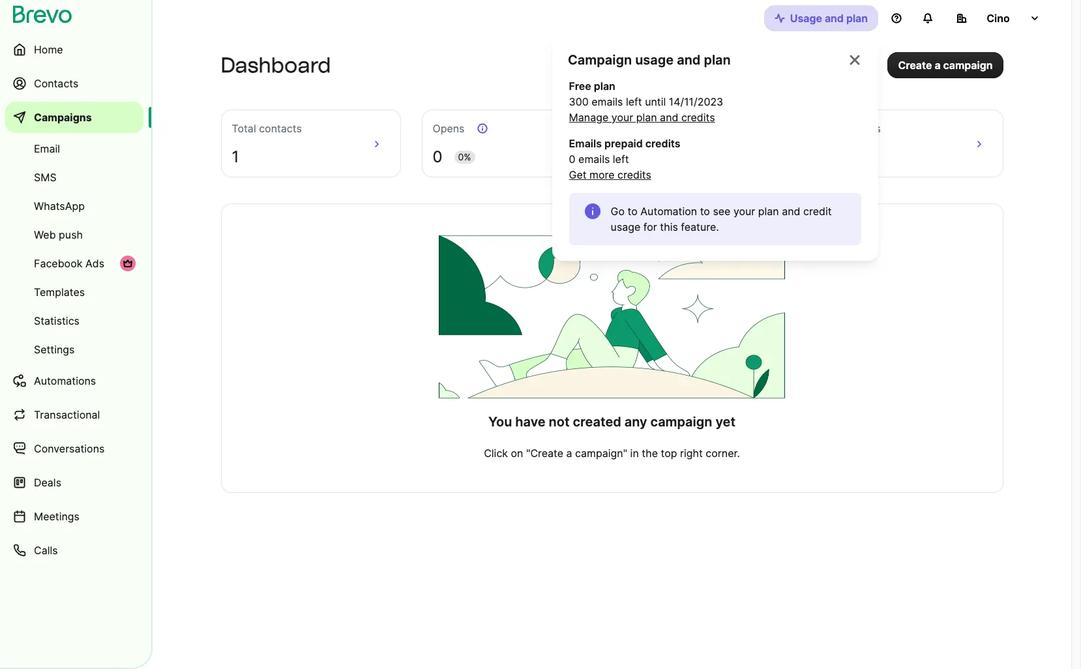 Task type: vqa. For each thing, say whether or not it's contained in the screenshot.
the rightmost campaign
yes



Task type: locate. For each thing, give the bounding box(es) containing it.
cino
[[987, 12, 1010, 25]]

your
[[612, 111, 633, 124], [734, 205, 756, 218]]

plan
[[847, 12, 868, 25], [704, 52, 731, 68], [594, 80, 616, 93], [636, 111, 657, 124], [758, 205, 779, 218]]

0%
[[458, 151, 471, 162]]

credits right more
[[618, 168, 651, 181]]

a right create
[[935, 59, 941, 72]]

0 vertical spatial credits
[[682, 111, 715, 124]]

credits
[[682, 111, 715, 124], [646, 137, 681, 150], [618, 168, 651, 181]]

0 vertical spatial left
[[626, 95, 642, 108]]

have
[[515, 414, 546, 430]]

0 horizontal spatial campaign
[[651, 414, 713, 430]]

cino button
[[946, 5, 1051, 31]]

0 down the clicks
[[634, 147, 643, 166]]

credits down 14/11/2023
[[682, 111, 715, 124]]

created
[[573, 414, 622, 430]]

transactional link
[[5, 399, 144, 431]]

settings
[[34, 343, 75, 356]]

meetings
[[34, 510, 80, 523]]

emails
[[569, 137, 602, 150]]

0 horizontal spatial your
[[612, 111, 633, 124]]

create a campaign
[[898, 59, 993, 72]]

0 horizontal spatial to
[[628, 205, 638, 218]]

conversations link
[[5, 433, 144, 464]]

free
[[569, 80, 591, 93]]

0 vertical spatial a
[[935, 59, 941, 72]]

1 horizontal spatial 0
[[569, 153, 576, 166]]

campaigns link
[[5, 102, 144, 133]]

1 horizontal spatial to
[[700, 205, 710, 218]]

300
[[569, 95, 589, 108]]

1 vertical spatial campaign
[[651, 414, 713, 430]]

campaign right create
[[944, 59, 993, 72]]

plan right free
[[594, 80, 616, 93]]

not
[[549, 414, 570, 430]]

manage your plan and credits link
[[569, 110, 715, 125]]

0 vertical spatial campaign
[[944, 59, 993, 72]]

1 vertical spatial emails
[[579, 153, 610, 166]]

left___rvooi image
[[123, 258, 133, 269]]

emails up manage
[[592, 95, 623, 108]]

plan down until
[[636, 111, 657, 124]]

opens
[[433, 122, 465, 135]]

usage up until
[[635, 52, 674, 68]]

emails prepaid credits 0 emails left get more credits
[[569, 137, 681, 181]]

usage inside go to automation to see your plan and credit usage for this feature.
[[611, 220, 641, 234]]

2 horizontal spatial 0
[[634, 147, 643, 166]]

0 horizontal spatial a
[[567, 447, 572, 460]]

left up manage your plan and credits link
[[626, 95, 642, 108]]

1 horizontal spatial your
[[734, 205, 756, 218]]

go
[[611, 205, 625, 218]]

1 horizontal spatial campaign
[[944, 59, 993, 72]]

1 horizontal spatial a
[[935, 59, 941, 72]]

feature.
[[681, 220, 719, 234]]

and left credit
[[782, 205, 801, 218]]

whatsapp link
[[5, 193, 144, 219]]

left down prepaid
[[613, 153, 629, 166]]

whatsapp
[[34, 200, 85, 213]]

home link
[[5, 34, 144, 65]]

deals
[[34, 476, 61, 489]]

credits down the clicks
[[646, 137, 681, 150]]

0
[[433, 147, 443, 166], [634, 147, 643, 166], [569, 153, 576, 166]]

for
[[644, 220, 657, 234]]

and inside button
[[825, 12, 844, 25]]

emails up more
[[579, 153, 610, 166]]

manage
[[569, 111, 609, 124]]

to right the "go"
[[628, 205, 638, 218]]

left inside free plan 300 emails left until 14/11/2023 manage your plan and credits
[[626, 95, 642, 108]]

campaign usage and plan
[[568, 52, 731, 68]]

to
[[628, 205, 638, 218], [700, 205, 710, 218]]

emails
[[592, 95, 623, 108], [579, 153, 610, 166]]

and inside go to automation to see your plan and credit usage for this feature.
[[782, 205, 801, 218]]

your right see
[[734, 205, 756, 218]]

corner.
[[706, 447, 740, 460]]

dashboard
[[221, 53, 331, 78]]

yet
[[716, 414, 736, 430]]

campaign
[[944, 59, 993, 72], [651, 414, 713, 430]]

campaign
[[568, 52, 632, 68]]

1 vertical spatial usage
[[611, 220, 641, 234]]

0 vertical spatial emails
[[592, 95, 623, 108]]

credits inside free plan 300 emails left until 14/11/2023 manage your plan and credits
[[682, 111, 715, 124]]

to up feature.
[[700, 205, 710, 218]]

plan inside button
[[847, 12, 868, 25]]

a right "create
[[567, 447, 572, 460]]

you have not created any campaign yet
[[489, 414, 736, 430]]

usage down the "go"
[[611, 220, 641, 234]]

and down until
[[660, 111, 679, 124]]

plan right see
[[758, 205, 779, 218]]

your up prepaid
[[612, 111, 633, 124]]

a
[[935, 59, 941, 72], [567, 447, 572, 460]]

0 left 0%
[[433, 147, 443, 166]]

see
[[713, 205, 731, 218]]

1 to from the left
[[628, 205, 638, 218]]

click on "create a campaign" in the top right corner.
[[484, 447, 740, 460]]

1 vertical spatial your
[[734, 205, 756, 218]]

0 vertical spatial your
[[612, 111, 633, 124]]

0 inside emails prepaid credits 0 emails left get more credits
[[569, 153, 576, 166]]

and right usage
[[825, 12, 844, 25]]

and inside free plan 300 emails left until 14/11/2023 manage your plan and credits
[[660, 111, 679, 124]]

and
[[825, 12, 844, 25], [677, 52, 701, 68], [660, 111, 679, 124], [782, 205, 801, 218]]

facebook ads link
[[5, 250, 144, 277]]

plan right usage
[[847, 12, 868, 25]]

and up 14/11/2023
[[677, 52, 701, 68]]

usage
[[635, 52, 674, 68], [611, 220, 641, 234]]

your inside free plan 300 emails left until 14/11/2023 manage your plan and credits
[[612, 111, 633, 124]]

1 vertical spatial left
[[613, 153, 629, 166]]

left
[[626, 95, 642, 108], [613, 153, 629, 166]]

campaign usage and plan dialog
[[552, 37, 879, 261]]

automation
[[641, 205, 697, 218]]

sms link
[[5, 164, 144, 190]]

campaign up right
[[651, 414, 713, 430]]

0 up get
[[569, 153, 576, 166]]

facebook
[[34, 257, 82, 270]]

you
[[489, 414, 512, 430]]



Task type: describe. For each thing, give the bounding box(es) containing it.
transactional
[[34, 408, 100, 421]]

get
[[569, 168, 587, 181]]

until
[[645, 95, 666, 108]]

create a campaign button
[[888, 52, 1004, 78]]

plan up 14/11/2023
[[704, 52, 731, 68]]

in
[[631, 447, 639, 460]]

campaigns
[[34, 111, 92, 124]]

1
[[232, 147, 239, 166]]

facebook ads
[[34, 257, 104, 270]]

total
[[232, 122, 256, 135]]

usage and plan button
[[764, 5, 879, 31]]

blocklists button
[[824, 110, 1004, 178]]

campaign"
[[575, 447, 628, 460]]

any
[[625, 414, 647, 430]]

left inside emails prepaid credits 0 emails left get more credits
[[613, 153, 629, 166]]

templates link
[[5, 279, 144, 305]]

free plan 300 emails left until 14/11/2023 manage your plan and credits
[[569, 80, 724, 124]]

total contacts
[[232, 122, 302, 135]]

ads
[[85, 257, 104, 270]]

email link
[[5, 136, 144, 162]]

get more credits link
[[569, 167, 651, 183]]

contacts link
[[5, 68, 144, 99]]

this
[[660, 220, 678, 234]]

sms
[[34, 171, 57, 184]]

calls
[[34, 544, 58, 557]]

home
[[34, 43, 63, 56]]

settings link
[[5, 337, 144, 363]]

create
[[898, 59, 932, 72]]

1 vertical spatial credits
[[646, 137, 681, 150]]

automations
[[34, 374, 96, 387]]

2 to from the left
[[700, 205, 710, 218]]

2 vertical spatial credits
[[618, 168, 651, 181]]

usage
[[790, 12, 822, 25]]

automations link
[[5, 365, 144, 397]]

templates
[[34, 286, 85, 299]]

14/11/2023
[[669, 95, 724, 108]]

credit
[[804, 205, 832, 218]]

plan inside go to automation to see your plan and credit usage for this feature.
[[758, 205, 779, 218]]

contacts
[[34, 77, 78, 90]]

conversations
[[34, 442, 105, 455]]

web push
[[34, 228, 83, 241]]

emails inside free plan 300 emails left until 14/11/2023 manage your plan and credits
[[592, 95, 623, 108]]

your inside go to automation to see your plan and credit usage for this feature.
[[734, 205, 756, 218]]

statistics
[[34, 314, 80, 327]]

click
[[484, 447, 508, 460]]

blocklists
[[835, 122, 881, 135]]

deals link
[[5, 467, 144, 498]]

prepaid
[[605, 137, 643, 150]]

more
[[590, 168, 615, 181]]

statistics link
[[5, 308, 144, 334]]

0 horizontal spatial 0
[[433, 147, 443, 166]]

push
[[59, 228, 83, 241]]

contacts
[[259, 122, 302, 135]]

calls link
[[5, 535, 144, 566]]

right
[[680, 447, 703, 460]]

on
[[511, 447, 523, 460]]

0 vertical spatial usage
[[635, 52, 674, 68]]

web
[[34, 228, 56, 241]]

a inside button
[[935, 59, 941, 72]]

the
[[642, 447, 658, 460]]

go to automation to see your plan and credit usage for this feature. alert
[[569, 193, 862, 245]]

campaign inside create a campaign button
[[944, 59, 993, 72]]

web push link
[[5, 222, 144, 248]]

email
[[34, 142, 60, 155]]

go to automation to see your plan and credit usage for this feature.
[[611, 205, 832, 234]]

usage and plan
[[790, 12, 868, 25]]

clicks
[[634, 122, 663, 135]]

"create
[[526, 447, 564, 460]]

emails inside emails prepaid credits 0 emails left get more credits
[[579, 153, 610, 166]]

meetings link
[[5, 501, 144, 532]]

top
[[661, 447, 677, 460]]

1 vertical spatial a
[[567, 447, 572, 460]]



